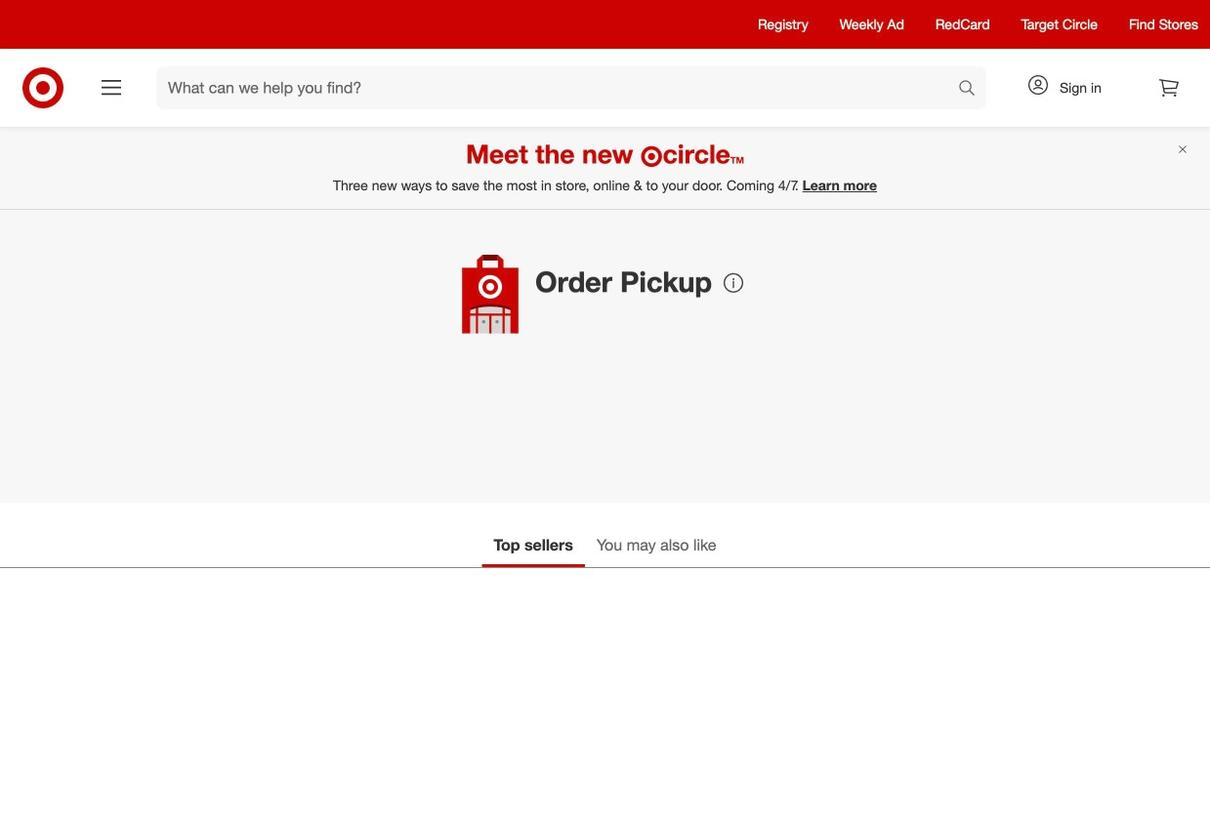 Task type: vqa. For each thing, say whether or not it's contained in the screenshot.
What can we help you find? suggestions appear below Search Box
yes



Task type: describe. For each thing, give the bounding box(es) containing it.
What can we help you find? suggestions appear below search field
[[156, 66, 963, 109]]



